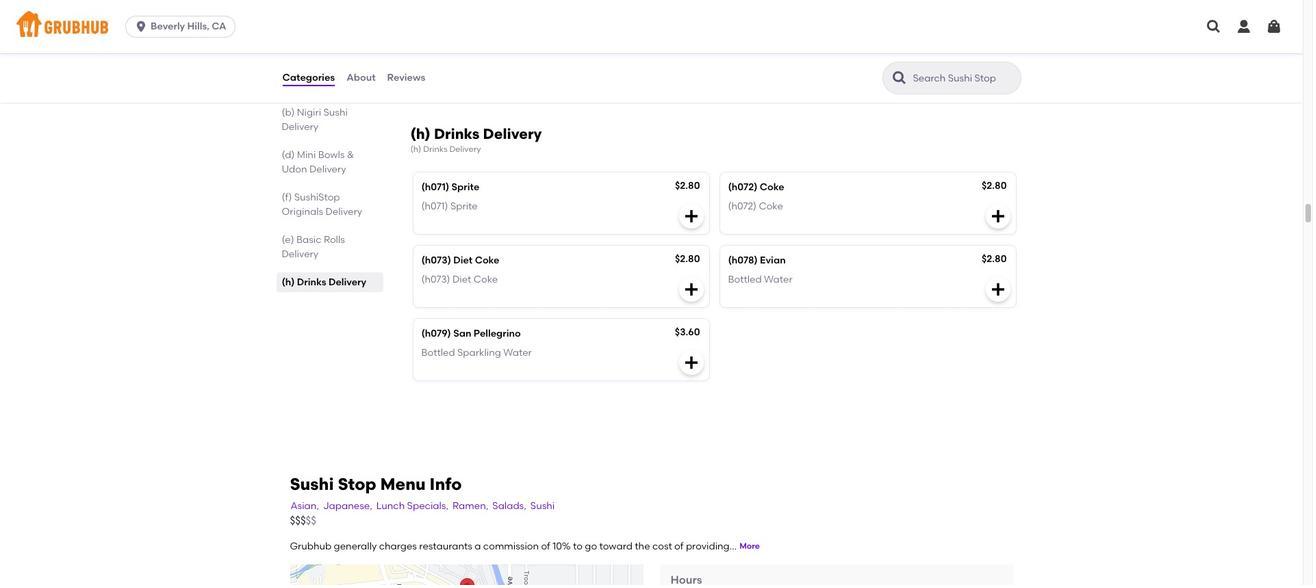 Task type: locate. For each thing, give the bounding box(es) containing it.
svg image
[[1206, 18, 1222, 35], [1236, 18, 1253, 35], [134, 20, 148, 34], [683, 208, 700, 224], [990, 208, 1006, 224], [683, 355, 700, 371]]

(d) mini bowls & udon delivery
[[282, 150, 354, 176]]

0 horizontal spatial bottled
[[422, 347, 455, 359]]

0 vertical spatial rolls
[[334, 22, 355, 34]]

10%
[[553, 541, 571, 552]]

san
[[453, 328, 471, 339]]

1 vertical spatial (h072) coke
[[728, 201, 783, 212]]

drinks for (h) drinks delivery (h) drinks delivery
[[434, 126, 480, 143]]

1 vertical spatial drinks
[[423, 145, 448, 154]]

delivery inside (d) mini bowls & udon delivery
[[309, 164, 346, 176]]

0 vertical spatial drinks
[[434, 126, 480, 143]]

0 vertical spatial (h)
[[411, 126, 431, 143]]

0 vertical spatial (h072) coke
[[728, 181, 785, 193]]

bottled for bottled water
[[728, 274, 762, 286]]

water
[[764, 274, 793, 286], [503, 347, 532, 359]]

1 vertical spatial bottled
[[422, 347, 455, 359]]

2 horizontal spatial svg image
[[1266, 18, 1283, 35]]

providing
[[686, 541, 730, 552]]

2 vertical spatial (h)
[[282, 277, 295, 289]]

tekka
[[454, 45, 481, 56], [453, 64, 480, 76]]

(h) right the "&"
[[411, 145, 421, 154]]

sparkling
[[457, 347, 501, 359]]

0 horizontal spatial water
[[503, 347, 532, 359]]

$2.80 for bottled water
[[982, 253, 1007, 265]]

rolls
[[334, 22, 355, 34], [324, 65, 346, 76], [324, 234, 345, 246]]

bowls
[[318, 150, 345, 161]]

nigiri
[[297, 107, 321, 119]]

1 vertical spatial (e209) tekka maki
[[422, 64, 504, 76]]

(h) down (e)
[[282, 277, 295, 289]]

of
[[541, 541, 550, 552], [675, 541, 684, 552]]

charges
[[379, 541, 417, 552]]

grubhub generally charges restaurants a commission of 10% to go toward the cost of providing ... more
[[290, 541, 760, 552]]

svg image
[[1266, 18, 1283, 35], [683, 281, 700, 298], [990, 281, 1006, 298]]

1 (h073) from the top
[[422, 255, 451, 266]]

0 vertical spatial (h071)
[[422, 181, 449, 193]]

coke
[[760, 181, 785, 193], [759, 201, 783, 212], [475, 255, 500, 266], [474, 274, 498, 286]]

1 horizontal spatial svg image
[[990, 281, 1006, 298]]

of right "cost"
[[675, 541, 684, 552]]

2 (e209) tekka maki from the top
[[422, 64, 504, 76]]

(h071) sprite
[[422, 181, 480, 193], [422, 201, 478, 212]]

1 horizontal spatial water
[[764, 274, 793, 286]]

to
[[573, 541, 583, 552]]

delivery inside "(b) nigiri sushi delivery"
[[282, 121, 319, 133]]

menu
[[380, 475, 426, 495]]

beverly
[[151, 21, 185, 32]]

maki
[[483, 45, 506, 56], [482, 64, 504, 76]]

commission
[[483, 541, 539, 552]]

1 vertical spatial (h073) diet coke
[[422, 274, 498, 286]]

0 horizontal spatial svg image
[[683, 281, 700, 298]]

ramen,
[[453, 500, 488, 512]]

1 vertical spatial (h071) sprite
[[422, 201, 478, 212]]

(h072)
[[728, 181, 758, 193], [728, 201, 757, 212]]

(e209) tekka maki
[[422, 45, 506, 56], [422, 64, 504, 76]]

asian, button
[[290, 499, 320, 514]]

2 vertical spatial rolls
[[324, 234, 345, 246]]

(b) nigiri sushi delivery
[[282, 107, 348, 133]]

of left 10%
[[541, 541, 550, 552]]

reviews
[[387, 72, 425, 83]]

bottled down (h079)
[[422, 347, 455, 359]]

sushi right nigiri
[[324, 107, 348, 119]]

sushi
[[324, 107, 348, 119], [290, 475, 334, 495], [531, 500, 555, 512]]

tekka right reviews button
[[454, 45, 481, 56]]

beverly hills, ca
[[151, 21, 226, 32]]

salads,
[[493, 500, 527, 512]]

sushi right the salads,
[[531, 500, 555, 512]]

(h078) evian
[[728, 255, 786, 266]]

2 (e209) from the top
[[422, 64, 451, 76]]

sushi inside "(b) nigiri sushi delivery"
[[324, 107, 348, 119]]

0 vertical spatial (h073) diet coke
[[422, 255, 500, 266]]

(h)
[[411, 126, 431, 143], [411, 145, 421, 154], [282, 277, 295, 289]]

drinks for (h) drinks delivery
[[297, 277, 326, 289]]

water down pellegrino
[[503, 347, 532, 359]]

bottled down (h078)
[[728, 274, 762, 286]]

(d)
[[282, 150, 295, 161]]

$$$$$
[[290, 515, 316, 527]]

1 vertical spatial tekka
[[453, 64, 480, 76]]

lunch
[[377, 500, 405, 512]]

diet
[[454, 255, 473, 266], [453, 274, 471, 286]]

0 vertical spatial (e209)
[[422, 45, 451, 56]]

(c)
[[282, 65, 294, 76]]

tekka right reviews
[[453, 64, 480, 76]]

(h073)
[[422, 255, 451, 266], [422, 274, 450, 286]]

delivery inside (c) hand rolls delivery
[[282, 79, 319, 91]]

(h079) san pellegrino
[[422, 328, 521, 339]]

ca
[[212, 21, 226, 32]]

0 vertical spatial (h073)
[[422, 255, 451, 266]]

1 vertical spatial maki
[[482, 64, 504, 76]]

delivery inside (e) basic rolls delivery
[[282, 249, 319, 260]]

0 vertical spatial sushi
[[324, 107, 348, 119]]

(h073) diet coke
[[422, 255, 500, 266], [422, 274, 498, 286]]

2 vertical spatial drinks
[[297, 277, 326, 289]]

$2.80
[[675, 180, 700, 192], [982, 180, 1007, 192], [675, 253, 700, 265], [982, 253, 1007, 265]]

0 vertical spatial (h072)
[[728, 181, 758, 193]]

0 vertical spatial (e209) tekka maki
[[422, 45, 506, 56]]

2 (h073) diet coke from the top
[[422, 274, 498, 286]]

pellegrino
[[474, 328, 521, 339]]

1 vertical spatial (e209)
[[422, 64, 451, 76]]

$3.60
[[675, 326, 700, 338]]

1 vertical spatial (h073)
[[422, 274, 450, 286]]

(h) drinks delivery
[[282, 277, 367, 289]]

bottled sparkling water
[[422, 347, 532, 359]]

0 vertical spatial sprite
[[452, 181, 480, 193]]

1 vertical spatial (h072)
[[728, 201, 757, 212]]

more button
[[740, 541, 760, 553]]

rolls inside (c) hand rolls delivery
[[324, 65, 346, 76]]

2 (h072) from the top
[[728, 201, 757, 212]]

0 vertical spatial bottled
[[728, 274, 762, 286]]

&
[[347, 150, 354, 161]]

(h072) coke
[[728, 181, 785, 193], [728, 201, 783, 212]]

0 vertical spatial (h071) sprite
[[422, 181, 480, 193]]

0 vertical spatial water
[[764, 274, 793, 286]]

basic
[[296, 234, 322, 246]]

bottled
[[728, 274, 762, 286], [422, 347, 455, 359]]

udon
[[282, 164, 307, 176]]

1 vertical spatial rolls
[[324, 65, 346, 76]]

sushi up asian,
[[290, 475, 334, 495]]

(h) for (h) drinks delivery
[[282, 277, 295, 289]]

1 vertical spatial water
[[503, 347, 532, 359]]

(a) special rolls delivery
[[282, 22, 355, 48]]

0 vertical spatial diet
[[454, 255, 473, 266]]

delivery inside (a) special rolls delivery
[[282, 37, 319, 48]]

rolls right basic
[[324, 234, 345, 246]]

(h) down reviews button
[[411, 126, 431, 143]]

water down "evian"
[[764, 274, 793, 286]]

$$$
[[290, 515, 306, 527]]

1 horizontal spatial of
[[675, 541, 684, 552]]

originals
[[282, 206, 323, 218]]

$7.50
[[677, 43, 700, 55]]

sprite
[[452, 181, 480, 193], [451, 201, 478, 212]]

1 of from the left
[[541, 541, 550, 552]]

(e209)
[[422, 45, 451, 56], [422, 64, 451, 76]]

rolls inside (e) basic rolls delivery
[[324, 234, 345, 246]]

0 horizontal spatial of
[[541, 541, 550, 552]]

rolls right the special
[[334, 22, 355, 34]]

rolls inside (a) special rolls delivery
[[334, 22, 355, 34]]

1 horizontal spatial bottled
[[728, 274, 762, 286]]

ramen, button
[[452, 499, 489, 514]]

rolls right hand
[[324, 65, 346, 76]]

1 vertical spatial (h071)
[[422, 201, 448, 212]]

2 vertical spatial sushi
[[531, 500, 555, 512]]

delivery
[[282, 37, 319, 48], [282, 79, 319, 91], [282, 121, 319, 133], [483, 126, 542, 143], [450, 145, 481, 154], [309, 164, 346, 176], [326, 206, 362, 218], [282, 249, 319, 260], [329, 277, 367, 289]]

drinks
[[434, 126, 480, 143], [423, 145, 448, 154], [297, 277, 326, 289]]

(h071)
[[422, 181, 449, 193], [422, 201, 448, 212]]



Task type: describe. For each thing, give the bounding box(es) containing it.
categories
[[282, 72, 335, 83]]

1 (e209) from the top
[[422, 45, 451, 56]]

2 (h073) from the top
[[422, 274, 450, 286]]

search icon image
[[891, 70, 908, 86]]

2 (h071) from the top
[[422, 201, 448, 212]]

restaurants
[[419, 541, 472, 552]]

evian
[[760, 255, 786, 266]]

toward
[[600, 541, 633, 552]]

svg image inside main navigation navigation
[[1266, 18, 1283, 35]]

(e) basic rolls delivery
[[282, 234, 345, 260]]

(h079)
[[422, 328, 451, 339]]

sushi button
[[530, 499, 556, 514]]

1 (e209) tekka maki from the top
[[422, 45, 506, 56]]

1 (h073) diet coke from the top
[[422, 255, 500, 266]]

japanese,
[[323, 500, 372, 512]]

main navigation navigation
[[0, 0, 1303, 53]]

sushi stop menu info
[[290, 475, 462, 495]]

(a)
[[282, 22, 295, 34]]

generally
[[334, 541, 377, 552]]

special
[[297, 22, 331, 34]]

svg image for (h073) diet coke
[[683, 281, 700, 298]]

go
[[585, 541, 597, 552]]

0 vertical spatial maki
[[483, 45, 506, 56]]

svg image for (h078) evian
[[990, 281, 1006, 298]]

1 (h071) from the top
[[422, 181, 449, 193]]

1 vertical spatial (h)
[[411, 145, 421, 154]]

info
[[430, 475, 462, 495]]

hills,
[[187, 21, 209, 32]]

1 vertical spatial sushi
[[290, 475, 334, 495]]

0 vertical spatial tekka
[[454, 45, 481, 56]]

sushistop
[[294, 192, 340, 204]]

1 (h071) sprite from the top
[[422, 181, 480, 193]]

$2.80 for (h073) diet coke
[[675, 253, 700, 265]]

hand
[[296, 65, 322, 76]]

bottled water
[[728, 274, 793, 286]]

japanese, button
[[322, 499, 373, 514]]

$2.80 for (h071) sprite
[[675, 180, 700, 192]]

1 (h072) coke from the top
[[728, 181, 785, 193]]

the
[[635, 541, 650, 552]]

2 (h071) sprite from the top
[[422, 201, 478, 212]]

1 vertical spatial diet
[[453, 274, 471, 286]]

(h) drinks delivery (h) drinks delivery
[[411, 126, 542, 154]]

(f) sushistop originals delivery
[[282, 192, 362, 218]]

about
[[347, 72, 376, 83]]

(h078)
[[728, 255, 758, 266]]

salads, button
[[492, 499, 527, 514]]

2 of from the left
[[675, 541, 684, 552]]

bottled for bottled sparkling water
[[422, 347, 455, 359]]

rolls for (a) special rolls delivery
[[334, 22, 355, 34]]

beverly hills, ca button
[[125, 16, 241, 38]]

svg image inside beverly hills, ca button
[[134, 20, 148, 34]]

cost
[[653, 541, 672, 552]]

(e)
[[282, 234, 294, 246]]

a
[[475, 541, 481, 552]]

(f)
[[282, 192, 292, 204]]

categories button
[[282, 53, 336, 103]]

mini
[[297, 150, 316, 161]]

...
[[730, 541, 737, 552]]

delivery inside (f) sushistop originals delivery
[[326, 206, 362, 218]]

1 (h072) from the top
[[728, 181, 758, 193]]

rolls for (e) basic rolls delivery
[[324, 234, 345, 246]]

reviews button
[[387, 53, 426, 103]]

about button
[[346, 53, 376, 103]]

specials,
[[407, 500, 449, 512]]

asian,
[[291, 500, 319, 512]]

Search Sushi Stop search field
[[912, 72, 1017, 85]]

2 (h072) coke from the top
[[728, 201, 783, 212]]

grubhub
[[290, 541, 332, 552]]

stop
[[338, 475, 376, 495]]

more
[[740, 542, 760, 552]]

(h) for (h) drinks delivery (h) drinks delivery
[[411, 126, 431, 143]]

$2.80 for (h072) coke
[[982, 180, 1007, 192]]

rolls for (c) hand rolls delivery
[[324, 65, 346, 76]]

lunch specials, button
[[376, 499, 449, 514]]

(c) hand rolls delivery
[[282, 65, 346, 91]]

1 vertical spatial sprite
[[451, 201, 478, 212]]

asian, japanese, lunch specials, ramen, salads, sushi
[[291, 500, 555, 512]]

(b)
[[282, 107, 295, 119]]



Task type: vqa. For each thing, say whether or not it's contained in the screenshot.
New Jersey
no



